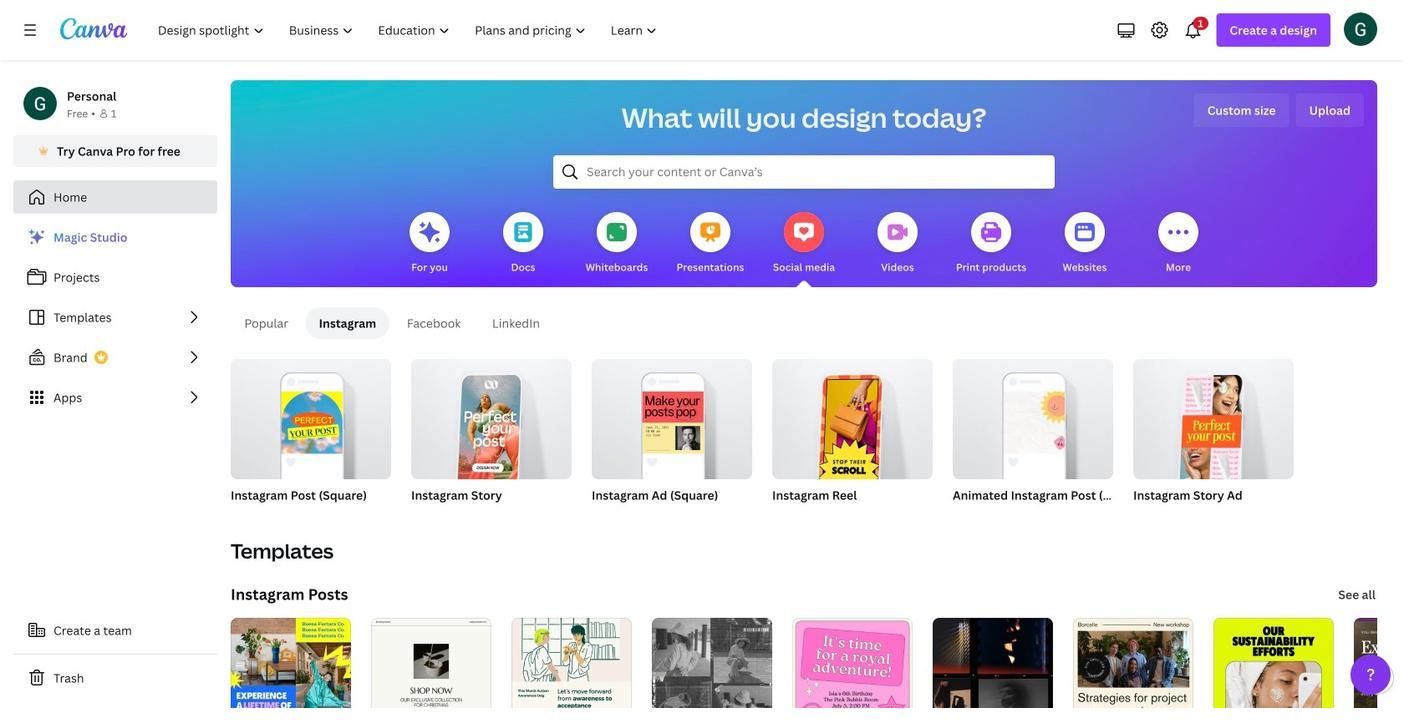 Task type: locate. For each thing, give the bounding box(es) containing it.
list
[[13, 221, 217, 415]]

Search search field
[[587, 156, 1022, 188]]

group
[[231, 353, 391, 525], [231, 353, 391, 480], [411, 353, 572, 525], [411, 353, 572, 490], [592, 353, 752, 525], [592, 353, 752, 480], [773, 353, 933, 525], [773, 353, 933, 490], [953, 353, 1114, 525], [953, 353, 1114, 480], [1134, 353, 1294, 525], [1134, 353, 1294, 490]]

None search field
[[553, 156, 1055, 189]]



Task type: describe. For each thing, give the bounding box(es) containing it.
top level navigation element
[[147, 13, 672, 47]]

greg robinson image
[[1344, 12, 1378, 46]]



Task type: vqa. For each thing, say whether or not it's contained in the screenshot.
gathered,
no



